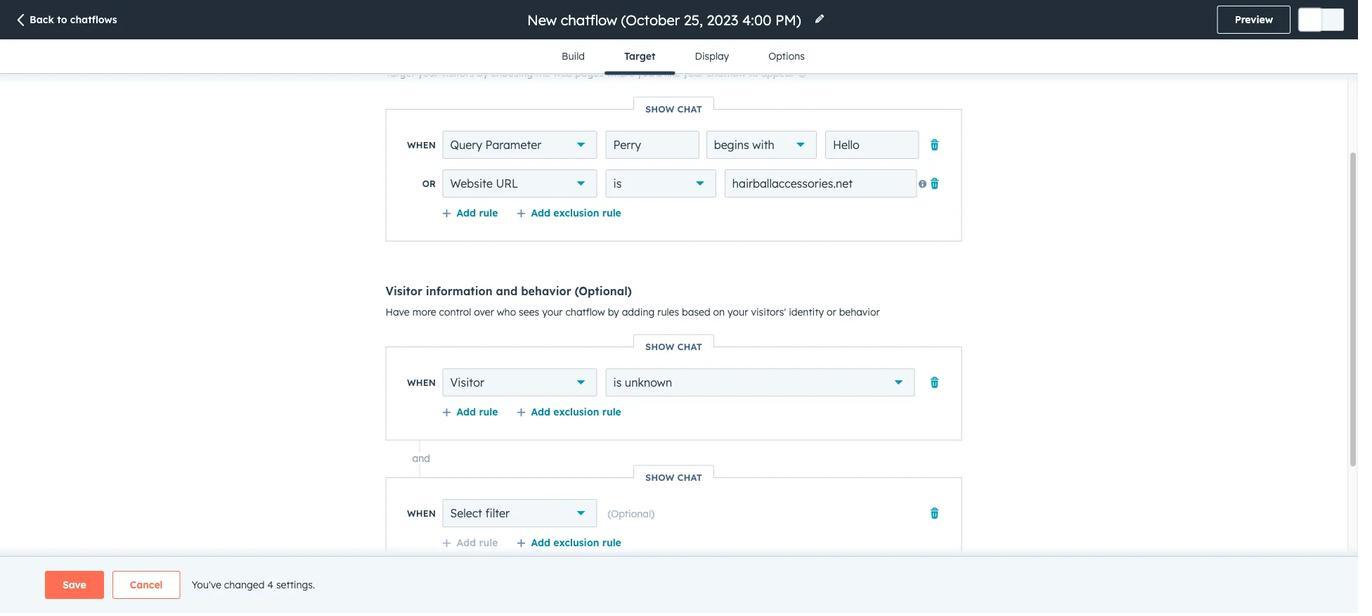Task type: locate. For each thing, give the bounding box(es) containing it.
0 vertical spatial show
[[645, 103, 675, 115]]

add exclusion rule down select filter popup button
[[531, 537, 621, 549]]

1 vertical spatial show chat link
[[634, 341, 714, 353]]

1 vertical spatial add exclusion rule
[[531, 406, 621, 418]]

0 vertical spatial target
[[624, 50, 656, 62]]

add exclusion rule button down website url popup button
[[516, 207, 621, 219]]

website
[[450, 177, 493, 191]]

begins with button
[[707, 131, 817, 159]]

changed
[[224, 579, 265, 591]]

your left visitors
[[418, 67, 439, 79]]

add exclusion rule button down select filter popup button
[[516, 537, 621, 549]]

show chat link for parameter
[[634, 103, 714, 115]]

1 horizontal spatial and
[[496, 284, 518, 298]]

3 chat from the top
[[677, 472, 703, 483]]

with
[[753, 138, 775, 152]]

show
[[645, 103, 675, 115], [645, 341, 675, 353], [645, 472, 675, 483]]

(optional)
[[575, 284, 632, 298], [608, 508, 655, 520]]

add exclusion rule button down visitor popup button
[[516, 406, 621, 418]]

3 show from the top
[[645, 472, 675, 483]]

3 show chat link from the top
[[634, 472, 714, 483]]

2 add exclusion rule from the top
[[531, 406, 621, 418]]

3 add rule button from the top
[[442, 537, 498, 549]]

1 when from the top
[[407, 140, 436, 151]]

choosing
[[491, 67, 533, 79]]

is button
[[606, 170, 716, 198]]

visitor for visitor information and  behavior (optional)
[[386, 284, 423, 298]]

3 when from the top
[[407, 508, 436, 519]]

2 vertical spatial add exclusion rule button
[[516, 537, 621, 549]]

1 add rule from the top
[[457, 207, 498, 219]]

1 vertical spatial add exclusion rule button
[[516, 406, 621, 418]]

yoursite.com text field
[[725, 170, 917, 198]]

Name text field
[[606, 131, 700, 159]]

2 vertical spatial show chat
[[645, 472, 703, 483]]

0 horizontal spatial and
[[412, 452, 430, 465]]

display
[[695, 50, 729, 62]]

0 vertical spatial add exclusion rule
[[531, 207, 621, 219]]

add exclusion rule
[[531, 207, 621, 219], [531, 406, 621, 418], [531, 537, 621, 549]]

2 vertical spatial when
[[407, 508, 436, 519]]

to left appear
[[749, 67, 759, 79]]

1 horizontal spatial by
[[608, 306, 619, 318]]

to right back
[[57, 13, 67, 26]]

0 vertical spatial show chat link
[[634, 103, 714, 115]]

add exclusion rule button
[[516, 207, 621, 219], [516, 406, 621, 418], [516, 537, 621, 549]]

0 vertical spatial visitor
[[386, 284, 423, 298]]

show chat for parameter
[[645, 103, 703, 115]]

add rule button
[[442, 207, 498, 219], [442, 406, 498, 418], [442, 537, 498, 549]]

0 vertical spatial and
[[496, 284, 518, 298]]

1 add exclusion rule button from the top
[[516, 207, 621, 219]]

1 horizontal spatial chatflow
[[707, 67, 746, 79]]

0 vertical spatial chat
[[677, 103, 703, 115]]

1 vertical spatial show
[[645, 341, 675, 353]]

and
[[496, 284, 518, 298], [412, 452, 430, 465]]

behavior right or
[[839, 306, 880, 318]]

2 vertical spatial exclusion
[[554, 537, 599, 549]]

add rule button for add exclusion rule button associated with visitor
[[442, 406, 498, 418]]

2 vertical spatial show
[[645, 472, 675, 483]]

0 vertical spatial show chat
[[645, 103, 703, 115]]

1 show chat link from the top
[[634, 103, 714, 115]]

chatflow down display
[[707, 67, 746, 79]]

exclusion
[[554, 207, 599, 219], [554, 406, 599, 418], [554, 537, 599, 549]]

back to chatflows button
[[14, 13, 117, 28]]

visitor button
[[443, 369, 597, 397]]

show chat link
[[634, 103, 714, 115], [634, 341, 714, 353], [634, 472, 714, 483]]

0 horizontal spatial to
[[57, 13, 67, 26]]

unknown
[[625, 376, 672, 390]]

0 vertical spatial exclusion
[[554, 207, 599, 219]]

1 horizontal spatial target
[[624, 50, 656, 62]]

when
[[407, 140, 436, 151], [407, 377, 436, 389], [407, 508, 436, 519]]

add rule down website
[[457, 207, 498, 219]]

1 vertical spatial target
[[386, 67, 415, 79]]

1 vertical spatial visitor
[[450, 376, 484, 390]]

add rule button for 1st add exclusion rule button from the top
[[442, 207, 498, 219]]

chatflow
[[707, 67, 746, 79], [566, 306, 605, 318]]

add rule button down website
[[442, 207, 498, 219]]

2 exclusion from the top
[[554, 406, 599, 418]]

website url button
[[443, 170, 597, 198]]

chat
[[677, 103, 703, 115], [677, 341, 703, 353], [677, 472, 703, 483]]

target for target
[[624, 50, 656, 62]]

is left unknown
[[614, 376, 622, 390]]

2 when from the top
[[407, 377, 436, 389]]

3 add exclusion rule from the top
[[531, 537, 621, 549]]

2 vertical spatial add exclusion rule
[[531, 537, 621, 549]]

2 vertical spatial chat
[[677, 472, 703, 483]]

3 add exclusion rule button from the top
[[516, 537, 621, 549]]

based
[[682, 306, 711, 318]]

1 is from the top
[[614, 177, 622, 191]]

your right sees
[[542, 306, 563, 318]]

or
[[422, 178, 436, 190]]

3 add rule from the top
[[457, 537, 498, 549]]

visitor inside popup button
[[450, 376, 484, 390]]

target
[[624, 50, 656, 62], [386, 67, 415, 79]]

rule
[[479, 207, 498, 219], [602, 207, 621, 219], [479, 406, 498, 418], [602, 406, 621, 418], [479, 537, 498, 549], [602, 537, 621, 549]]

over
[[474, 306, 494, 318]]

visitor
[[386, 284, 423, 298], [450, 376, 484, 390]]

1 show from the top
[[645, 103, 675, 115]]

where
[[607, 67, 634, 79]]

back
[[30, 13, 54, 26]]

0 horizontal spatial target
[[386, 67, 415, 79]]

navigation containing build
[[542, 39, 825, 75]]

chatflow left adding
[[566, 306, 605, 318]]

add rule
[[457, 207, 498, 219], [457, 406, 498, 418], [457, 537, 498, 549]]

0 vertical spatial when
[[407, 140, 436, 151]]

filter
[[486, 507, 510, 521]]

0 horizontal spatial behavior
[[521, 284, 571, 298]]

sees
[[519, 306, 540, 318]]

rules
[[658, 306, 679, 318]]

who
[[497, 306, 516, 318]]

navigation
[[542, 39, 825, 75]]

None field
[[526, 10, 806, 29]]

1 vertical spatial add rule button
[[442, 406, 498, 418]]

1 horizontal spatial to
[[749, 67, 759, 79]]

1 horizontal spatial visitor
[[450, 376, 484, 390]]

visitors
[[441, 67, 474, 79]]

add rule down select filter
[[457, 537, 498, 549]]

exclusion down visitor popup button
[[554, 406, 599, 418]]

1 vertical spatial chat
[[677, 341, 703, 353]]

1 vertical spatial chatflow
[[566, 306, 605, 318]]

1 show chat from the top
[[645, 103, 703, 115]]

2 is from the top
[[614, 376, 622, 390]]

add exclusion rule for select filter
[[531, 537, 621, 549]]

by
[[477, 67, 488, 79], [608, 306, 619, 318]]

when for visitor
[[407, 377, 436, 389]]

1 vertical spatial by
[[608, 306, 619, 318]]

build
[[562, 50, 585, 62]]

1 add rule button from the top
[[442, 207, 498, 219]]

0 vertical spatial by
[[477, 67, 488, 79]]

behavior
[[521, 284, 571, 298], [839, 306, 880, 318]]

1 horizontal spatial behavior
[[839, 306, 880, 318]]

0 horizontal spatial visitor
[[386, 284, 423, 298]]

0 vertical spatial to
[[57, 13, 67, 26]]

exclusion down select filter popup button
[[554, 537, 599, 549]]

0 vertical spatial add rule
[[457, 207, 498, 219]]

4
[[267, 579, 274, 591]]

query
[[450, 138, 482, 152]]

behavior up sees
[[521, 284, 571, 298]]

control
[[439, 306, 471, 318]]

2 add rule button from the top
[[442, 406, 498, 418]]

add exclusion rule down visitor popup button
[[531, 406, 621, 418]]

save
[[63, 579, 86, 591]]

0 vertical spatial is
[[614, 177, 622, 191]]

3 show chat from the top
[[645, 472, 703, 483]]

target inside button
[[624, 50, 656, 62]]

add rule button down select
[[442, 537, 498, 549]]

add exclusion rule down website url popup button
[[531, 207, 621, 219]]

exclusion down website url popup button
[[554, 207, 599, 219]]

add rule down visitor popup button
[[457, 406, 498, 418]]

add exclusion rule button for select filter
[[516, 537, 621, 549]]

1 vertical spatial to
[[749, 67, 759, 79]]

select filter button
[[443, 500, 597, 528]]

add
[[457, 207, 476, 219], [531, 207, 551, 219], [457, 406, 476, 418], [531, 406, 551, 418], [457, 537, 476, 549], [531, 537, 551, 549]]

information
[[426, 284, 493, 298]]

1 vertical spatial add rule
[[457, 406, 498, 418]]

target up you'd on the left
[[624, 50, 656, 62]]

url
[[496, 177, 518, 191]]

0 vertical spatial chatflow
[[707, 67, 746, 79]]

visitors'
[[751, 306, 786, 318]]

2 vertical spatial show chat link
[[634, 472, 714, 483]]

your
[[418, 67, 439, 79], [683, 67, 704, 79], [542, 306, 563, 318], [728, 306, 749, 318]]

0 vertical spatial add rule button
[[442, 207, 498, 219]]

1 vertical spatial (optional)
[[608, 508, 655, 520]]

1 vertical spatial is
[[614, 376, 622, 390]]

to inside "back to chatflows" button
[[57, 13, 67, 26]]

you've changed 4 settings.
[[192, 579, 315, 591]]

to
[[57, 13, 67, 26], [749, 67, 759, 79]]

you'd
[[637, 67, 662, 79]]

website url
[[450, 177, 518, 191]]

web
[[553, 67, 573, 79]]

is for is
[[614, 177, 622, 191]]

2 vertical spatial add rule
[[457, 537, 498, 549]]

2 add exclusion rule button from the top
[[516, 406, 621, 418]]

or
[[827, 306, 837, 318]]

select
[[450, 507, 482, 521]]

2 vertical spatial add rule button
[[442, 537, 498, 549]]

is down name text field
[[614, 177, 622, 191]]

target left visitors
[[386, 67, 415, 79]]

1 vertical spatial and
[[412, 452, 430, 465]]

0 vertical spatial behavior
[[521, 284, 571, 298]]

by right visitors
[[477, 67, 488, 79]]

is
[[614, 177, 622, 191], [614, 376, 622, 390]]

exclusion for visitor
[[554, 406, 599, 418]]

1 vertical spatial show chat
[[645, 341, 703, 353]]

0 vertical spatial add exclusion rule button
[[516, 207, 621, 219]]

by left adding
[[608, 306, 619, 318]]

have more control over who sees your chatflow by adding rules based on your visitors' identity or behavior
[[386, 306, 880, 318]]

add rule button down visitor popup button
[[442, 406, 498, 418]]

show chat
[[645, 103, 703, 115], [645, 341, 703, 353], [645, 472, 703, 483]]

target button
[[605, 39, 675, 75]]

is unknown
[[614, 376, 672, 390]]

3 exclusion from the top
[[554, 537, 599, 549]]

1 chat from the top
[[677, 103, 703, 115]]

1 vertical spatial when
[[407, 377, 436, 389]]

1 vertical spatial exclusion
[[554, 406, 599, 418]]

chat for filter
[[677, 472, 703, 483]]



Task type: describe. For each thing, give the bounding box(es) containing it.
2 show chat link from the top
[[634, 341, 714, 353]]

settings.
[[276, 579, 315, 591]]

display button
[[675, 39, 749, 73]]

chat for parameter
[[677, 103, 703, 115]]

show for filter
[[645, 472, 675, 483]]

your right the like
[[683, 67, 704, 79]]

2 add rule from the top
[[457, 406, 498, 418]]

query parameter button
[[443, 131, 597, 159]]

2 show chat from the top
[[645, 341, 703, 353]]

visitor information and  behavior (optional)
[[386, 284, 632, 298]]

options button
[[749, 39, 825, 73]]

cancel
[[130, 579, 163, 591]]

more
[[413, 306, 436, 318]]

cancel button
[[112, 571, 180, 599]]

chatflows
[[70, 13, 117, 26]]

your right on
[[728, 306, 749, 318]]

0 vertical spatial (optional)
[[575, 284, 632, 298]]

preview
[[1235, 13, 1273, 26]]

show chat for filter
[[645, 472, 703, 483]]

select filter
[[450, 507, 510, 521]]

begins with
[[714, 138, 775, 152]]

back to chatflows
[[30, 13, 117, 26]]

1 vertical spatial behavior
[[839, 306, 880, 318]]

add exclusion rule for visitor
[[531, 406, 621, 418]]

Value text field
[[826, 131, 919, 159]]

2 chat from the top
[[677, 341, 703, 353]]

begins
[[714, 138, 749, 152]]

adding
[[622, 306, 655, 318]]

parameter
[[486, 138, 542, 152]]

show chat link for filter
[[634, 472, 714, 483]]

like
[[665, 67, 680, 79]]

1 exclusion from the top
[[554, 207, 599, 219]]

save button
[[45, 571, 104, 599]]

pages
[[575, 67, 604, 79]]

0 horizontal spatial by
[[477, 67, 488, 79]]

add exclusion rule button for visitor
[[516, 406, 621, 418]]

preview button
[[1218, 6, 1291, 34]]

target for target your visitors by choosing the web pages where you'd like your chatflow to appear
[[386, 67, 415, 79]]

you've
[[192, 579, 221, 591]]

appear
[[761, 67, 795, 79]]

1 add exclusion rule from the top
[[531, 207, 621, 219]]

identity
[[789, 306, 824, 318]]

show for parameter
[[645, 103, 675, 115]]

build button
[[542, 39, 605, 73]]

when for query parameter
[[407, 140, 436, 151]]

0 horizontal spatial chatflow
[[566, 306, 605, 318]]

options
[[769, 50, 805, 62]]

is for is unknown
[[614, 376, 622, 390]]

when for select filter
[[407, 508, 436, 519]]

exclusion for select filter
[[554, 537, 599, 549]]

have
[[386, 306, 410, 318]]

is unknown button
[[606, 369, 915, 397]]

2 show from the top
[[645, 341, 675, 353]]

on
[[713, 306, 725, 318]]

the
[[536, 67, 551, 79]]

target your visitors by choosing the web pages where you'd like your chatflow to appear
[[386, 67, 798, 79]]

visitor for visitor
[[450, 376, 484, 390]]

query parameter
[[450, 138, 542, 152]]



Task type: vqa. For each thing, say whether or not it's contained in the screenshot.
build
yes



